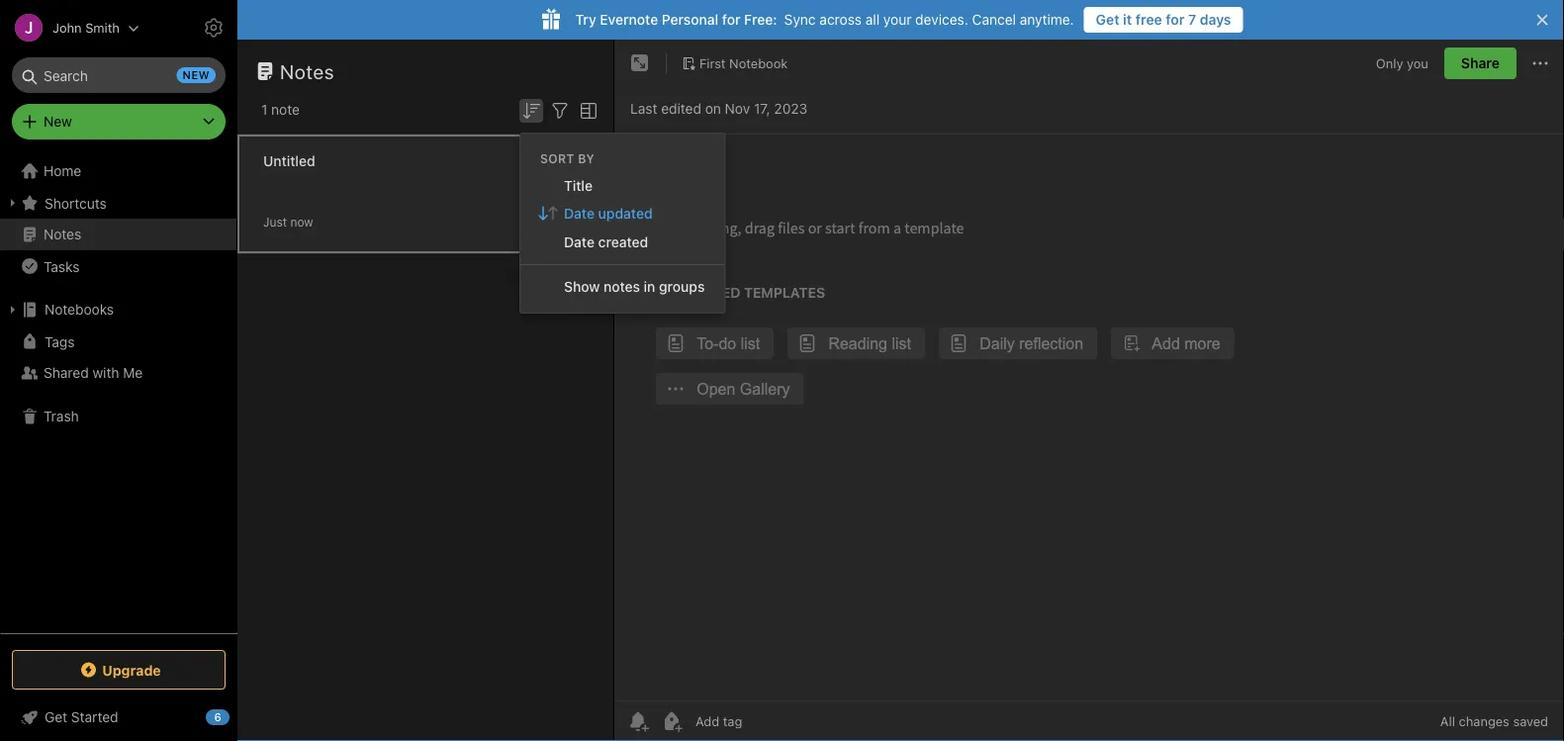 Task type: describe. For each thing, give the bounding box(es) containing it.
new
[[183, 69, 210, 82]]

get started
[[45, 709, 118, 725]]

across
[[820, 11, 862, 28]]

notebooks
[[45, 301, 114, 318]]

home
[[44, 163, 81, 179]]

first
[[700, 56, 726, 70]]

upgrade
[[102, 662, 161, 678]]

notebook
[[729, 56, 788, 70]]

expand notebooks image
[[5, 302, 21, 318]]

days
[[1200, 11, 1232, 28]]

all
[[1441, 714, 1456, 729]]

Note Editor text field
[[615, 135, 1564, 701]]

with
[[93, 365, 119, 381]]

Account field
[[0, 8, 140, 47]]

get it free for 7 days
[[1096, 11, 1232, 28]]

for for free:
[[722, 11, 741, 28]]

get for get started
[[45, 709, 67, 725]]

new button
[[12, 104, 226, 140]]

1 horizontal spatial notes
[[280, 59, 335, 83]]

nov
[[725, 100, 750, 117]]

7
[[1188, 11, 1197, 28]]

date for date created
[[564, 233, 595, 250]]

john
[[52, 20, 82, 35]]

it
[[1123, 11, 1132, 28]]

note window element
[[615, 40, 1564, 741]]

upgrade button
[[12, 650, 226, 690]]

date created link
[[521, 227, 725, 256]]

6
[[214, 711, 221, 724]]

try
[[575, 11, 596, 28]]

tasks
[[44, 258, 80, 274]]

17,
[[754, 100, 771, 117]]

shortcuts button
[[0, 187, 237, 219]]

2023
[[774, 100, 808, 117]]

your
[[884, 11, 912, 28]]

More actions field
[[1529, 47, 1553, 79]]

trash link
[[0, 401, 237, 432]]

dropdown list menu
[[521, 171, 725, 301]]

tags button
[[0, 326, 237, 357]]

notes inside tree
[[44, 226, 81, 242]]

sort by
[[540, 151, 595, 165]]

anytime.
[[1020, 11, 1074, 28]]

notes link
[[0, 219, 237, 250]]

add a reminder image
[[626, 710, 650, 733]]

shared with me link
[[0, 357, 237, 389]]

trash
[[44, 408, 79, 425]]

saved
[[1513, 714, 1549, 729]]

first notebook
[[700, 56, 788, 70]]

share button
[[1445, 47, 1517, 79]]

new
[[44, 113, 72, 130]]

Add tag field
[[694, 713, 842, 730]]

title link
[[521, 171, 725, 199]]

home link
[[0, 155, 237, 187]]

date created
[[564, 233, 648, 250]]

john smith
[[52, 20, 120, 35]]

last
[[630, 100, 657, 117]]

tags
[[45, 333, 75, 350]]

sort
[[540, 151, 575, 165]]

edited
[[661, 100, 702, 117]]

evernote
[[600, 11, 658, 28]]

groups
[[659, 278, 705, 295]]

sync
[[784, 11, 816, 28]]

me
[[123, 365, 143, 381]]

show notes in groups link
[[521, 272, 725, 301]]

shortcuts
[[45, 195, 107, 211]]

all
[[866, 11, 880, 28]]

updated
[[598, 205, 653, 221]]

tree containing home
[[0, 155, 237, 632]]

get for get it free for 7 days
[[1096, 11, 1120, 28]]

title
[[564, 177, 593, 193]]



Task type: locate. For each thing, give the bounding box(es) containing it.
date inside date created link
[[564, 233, 595, 250]]

Sort options field
[[520, 97, 543, 122]]

only
[[1376, 56, 1404, 71]]

add tag image
[[660, 710, 684, 733]]

get inside button
[[1096, 11, 1120, 28]]

you
[[1407, 56, 1429, 71]]

note
[[271, 101, 300, 118]]

changes
[[1459, 714, 1510, 729]]

date updated link
[[521, 199, 725, 227]]

2 date from the top
[[564, 233, 595, 250]]

free
[[1136, 11, 1163, 28]]

settings image
[[202, 16, 226, 40]]

personal
[[662, 11, 719, 28]]

notes
[[280, 59, 335, 83], [44, 226, 81, 242]]

for
[[722, 11, 741, 28], [1166, 11, 1185, 28]]

0 vertical spatial date
[[564, 205, 595, 221]]

get inside help and learning task checklist "field"
[[45, 709, 67, 725]]

now
[[290, 215, 313, 229]]

1 vertical spatial notes
[[44, 226, 81, 242]]

untitled
[[263, 153, 315, 169]]

0 horizontal spatial for
[[722, 11, 741, 28]]

1 note
[[261, 101, 300, 118]]

only you
[[1376, 56, 1429, 71]]

1
[[261, 101, 268, 118]]

0 horizontal spatial get
[[45, 709, 67, 725]]

cancel
[[972, 11, 1016, 28]]

1 vertical spatial date
[[564, 233, 595, 250]]

2 for from the left
[[1166, 11, 1185, 28]]

date down title
[[564, 205, 595, 221]]

for for 7
[[1166, 11, 1185, 28]]

on
[[705, 100, 721, 117]]

date updated
[[564, 205, 653, 221]]

last edited on nov 17, 2023
[[630, 100, 808, 117]]

1 vertical spatial get
[[45, 709, 67, 725]]

tooltip
[[478, 52, 585, 91]]

shared with me
[[44, 365, 143, 381]]

Search text field
[[26, 57, 212, 93]]

free:
[[744, 11, 777, 28]]

1 for from the left
[[722, 11, 741, 28]]

click to collapse image
[[230, 705, 245, 728]]

show
[[564, 278, 600, 295]]

show notes in groups
[[564, 278, 705, 295]]

notebooks link
[[0, 294, 237, 326]]

expand note image
[[628, 51, 652, 75]]

View options field
[[572, 97, 601, 122]]

in
[[644, 278, 656, 295]]

devices.
[[916, 11, 969, 28]]

0 vertical spatial notes
[[280, 59, 335, 83]]

new search field
[[26, 57, 216, 93]]

date for date updated
[[564, 205, 595, 221]]

shared
[[44, 365, 89, 381]]

get
[[1096, 11, 1120, 28], [45, 709, 67, 725]]

first notebook button
[[675, 49, 795, 77]]

1 date from the top
[[564, 205, 595, 221]]

add filters image
[[548, 99, 572, 122]]

by
[[578, 151, 595, 165]]

just now
[[263, 215, 313, 229]]

try evernote personal for free: sync across all your devices. cancel anytime.
[[575, 11, 1074, 28]]

more actions image
[[1529, 51, 1553, 75]]

Add filters field
[[548, 97, 572, 122]]

for left free:
[[722, 11, 741, 28]]

date
[[564, 205, 595, 221], [564, 233, 595, 250]]

just
[[263, 215, 287, 229]]

0 vertical spatial get
[[1096, 11, 1120, 28]]

share
[[1461, 55, 1500, 71]]

tree
[[0, 155, 237, 632]]

notes up tasks
[[44, 226, 81, 242]]

get left started
[[45, 709, 67, 725]]

get left it
[[1096, 11, 1120, 28]]

started
[[71, 709, 118, 725]]

tasks button
[[0, 250, 237, 282]]

get it free for 7 days button
[[1084, 7, 1243, 33]]

for left 7
[[1166, 11, 1185, 28]]

notes
[[604, 278, 640, 295]]

for inside button
[[1166, 11, 1185, 28]]

0 horizontal spatial notes
[[44, 226, 81, 242]]

Help and Learning task checklist field
[[0, 702, 237, 733]]

created
[[598, 233, 648, 250]]

smith
[[85, 20, 120, 35]]

date down date updated
[[564, 233, 595, 250]]

1 horizontal spatial get
[[1096, 11, 1120, 28]]

1 horizontal spatial for
[[1166, 11, 1185, 28]]

notes up note
[[280, 59, 335, 83]]

all changes saved
[[1441, 714, 1549, 729]]

date inside date updated link
[[564, 205, 595, 221]]



Task type: vqa. For each thing, say whether or not it's contained in the screenshot.
the leftmost 2
no



